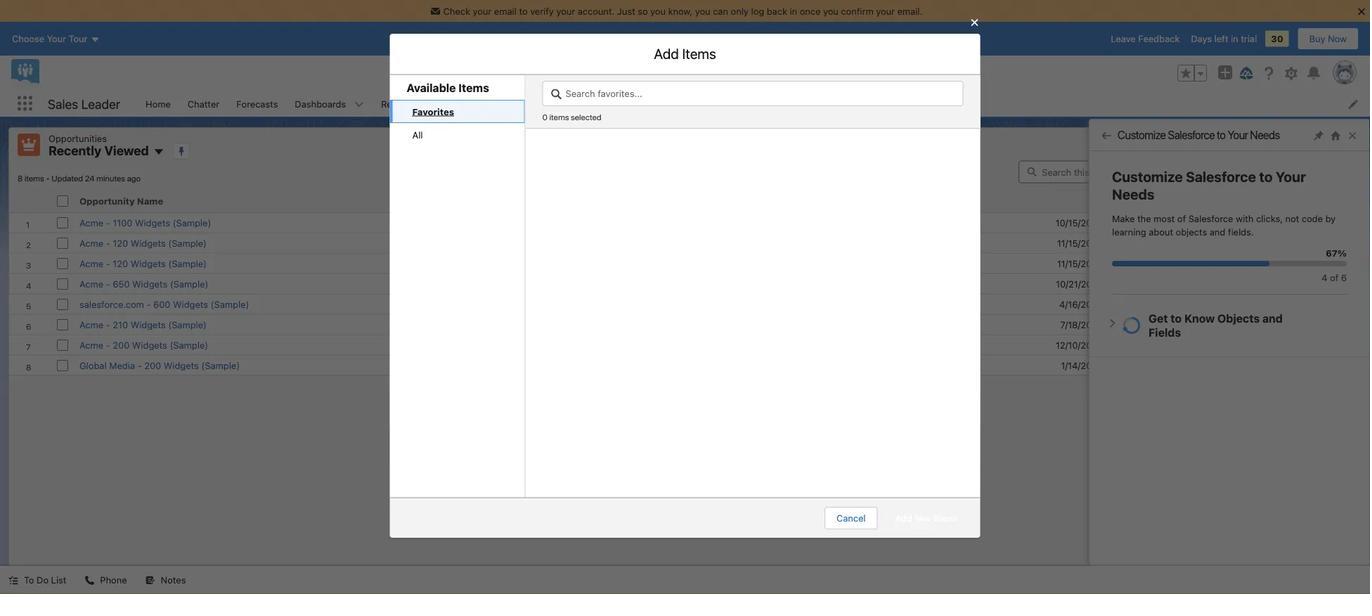 Task type: vqa. For each thing, say whether or not it's contained in the screenshot.
the leftmost salesforce.com
yes



Task type: locate. For each thing, give the bounding box(es) containing it.
about
[[1150, 227, 1174, 237]]

select list display image
[[1225, 161, 1256, 183]]

search... button
[[523, 62, 804, 84]]

add for add items
[[654, 45, 679, 62]]

1 acme from the top
[[79, 217, 103, 228]]

acme left 210
[[79, 319, 103, 330]]

1 vertical spatial acme - 120 widgets (sample)
[[79, 258, 207, 269]]

forecasts
[[236, 98, 278, 109]]

200 down acme - 200 widgets (sample) link
[[144, 360, 161, 371]]

objects
[[1177, 227, 1208, 237]]

you right 'so'
[[651, 6, 666, 16]]

add left nav
[[896, 513, 913, 524]]

alias
[[1236, 196, 1258, 206]]

needs up select list display icon
[[1251, 128, 1281, 142]]

days left in trial
[[1192, 33, 1258, 44]]

1 horizontal spatial items
[[550, 112, 569, 122]]

widgets up acme - 200 widgets (sample) link
[[131, 319, 166, 330]]

leader up recently viewed
[[81, 96, 120, 111]]

your left email.
[[877, 6, 895, 16]]

list
[[51, 575, 66, 586]]

(sample) for acme - 1100 widgets (sample) link at the top left
[[173, 217, 211, 228]]

group
[[1178, 65, 1208, 82]]

items for 0 items selected
[[550, 112, 569, 122]]

global media - 200 widgets (sample) link
[[79, 360, 240, 371]]

120 for first acme - 120 widgets (sample) link from the bottom of the recently viewed grid
[[113, 258, 128, 269]]

to up list view controls icon
[[1218, 128, 1226, 142]]

2 vertical spatial to
[[1260, 168, 1273, 185]]

text default image left 'to'
[[8, 576, 18, 586]]

1 horizontal spatial you
[[696, 6, 711, 16]]

acme - 1100 widgets (sample) link
[[79, 217, 211, 228]]

acme for acme - 200 widgets (sample) link
[[79, 340, 103, 350]]

items left •
[[25, 173, 44, 183]]

0 horizontal spatial leader
[[81, 96, 120, 111]]

salesforce.com for salesforce.com - 600 widgets (sample)
[[79, 299, 144, 309]]

(sample) for first acme - 120 widgets (sample) link
[[168, 238, 207, 248]]

8 items • updated 24 minutes ago
[[18, 173, 141, 183]]

opportunity inside button
[[79, 196, 135, 206]]

0 vertical spatial opportunities
[[525, 98, 583, 109]]

list box
[[390, 230, 981, 393]]

4 cb from the top
[[1146, 319, 1158, 330]]

salesforce.com for salesforce.com (sample)
[[419, 299, 483, 309]]

text default image left notes
[[145, 576, 155, 586]]

sales up recently
[[48, 96, 78, 111]]

rename
[[724, 157, 756, 167]]

cancel
[[837, 513, 866, 524]]

make
[[1113, 213, 1136, 224]]

1 vertical spatial opportunities
[[49, 133, 107, 143]]

acme - 120 widgets (sample) link up acme - 650 widgets (sample) link
[[79, 258, 207, 269]]

account.
[[578, 6, 615, 16]]

once
[[800, 6, 821, 16]]

customize up the search recently viewed list view. search field
[[1118, 128, 1167, 142]]

text default image for to do list
[[8, 576, 18, 586]]

1 text default image from the left
[[8, 576, 18, 586]]

0 vertical spatial 11/15/2023
[[1058, 238, 1104, 248]]

2 horizontal spatial you
[[824, 6, 839, 16]]

opportunity owner alias button
[[1140, 190, 1310, 212]]

1 horizontal spatial and
[[1210, 227, 1226, 237]]

add inside button
[[896, 513, 913, 524]]

120 up 650
[[113, 258, 128, 269]]

needs up make
[[1113, 186, 1155, 203]]

text default image for notes
[[145, 576, 155, 586]]

1 vertical spatial sales
[[592, 118, 625, 135]]

widgets down name
[[135, 217, 170, 228]]

1 vertical spatial your
[[1277, 168, 1307, 185]]

0 horizontal spatial to
[[519, 6, 528, 16]]

2 cb from the top
[[1146, 238, 1158, 248]]

1 horizontal spatial leader
[[629, 118, 671, 135]]

in right back
[[790, 6, 798, 16]]

acme - 120 widgets (sample) link down 'acme - 1100 widgets (sample)'
[[79, 238, 207, 248]]

cb
[[1146, 217, 1158, 228], [1146, 238, 1158, 248], [1146, 258, 1158, 269], [1146, 319, 1158, 330]]

items left you've at the top right
[[804, 157, 827, 167]]

2 opportunity from the left
[[1146, 196, 1201, 206]]

for
[[588, 157, 600, 167]]

Search Recently Viewed list view. search field
[[1019, 161, 1188, 183]]

items up remove
[[772, 118, 806, 135]]

0 vertical spatial customize
[[1118, 128, 1167, 142]]

trial
[[1242, 33, 1258, 44]]

salesforce.com (sample) link
[[419, 299, 524, 309]]

acme - 120 widgets (sample) for first acme - 120 widgets (sample) link
[[79, 238, 207, 248]]

1 vertical spatial 11/15/2023
[[1058, 258, 1104, 269]]

by
[[1326, 213, 1337, 224]]

0 horizontal spatial salesforce.com
[[79, 299, 144, 309]]

1 horizontal spatial opportunities
[[525, 98, 583, 109]]

customize salesforce to your needs
[[1118, 128, 1281, 142], [1113, 168, 1307, 203]]

acme for first acme - 120 widgets (sample) link from the bottom of the recently viewed grid
[[79, 258, 103, 269]]

1 vertical spatial needs
[[1113, 186, 1155, 203]]

- up media
[[106, 340, 110, 350]]

widgets
[[135, 217, 170, 228], [131, 238, 166, 248], [131, 258, 166, 269], [132, 279, 168, 289], [173, 299, 208, 309], [131, 319, 166, 330], [132, 340, 167, 350], [164, 360, 199, 371]]

and
[[706, 157, 722, 167], [1210, 227, 1226, 237]]

favorites
[[413, 106, 454, 117]]

opportunity inside button
[[1146, 196, 1201, 206]]

2 acme - 120 widgets (sample) from the top
[[79, 258, 207, 269]]

recently viewed
[[49, 143, 149, 158]]

edit sales leader app navigation items
[[565, 118, 806, 135]]

know,
[[669, 6, 693, 16]]

email.
[[898, 6, 923, 16]]

new button
[[1311, 134, 1352, 155]]

0 vertical spatial 200
[[113, 340, 130, 350]]

your
[[1229, 128, 1249, 142], [1277, 168, 1307, 185]]

recently viewed|opportunities|list view element
[[8, 127, 1362, 566]]

0 horizontal spatial you
[[651, 6, 666, 16]]

text default image inside notes button
[[145, 576, 155, 586]]

0 horizontal spatial items
[[25, 173, 44, 183]]

0 vertical spatial 120
[[113, 238, 128, 248]]

search...
[[550, 68, 588, 78]]

opportunities down the sales leader
[[49, 133, 107, 143]]

- down acme - 1100 widgets (sample) link at the top left
[[106, 238, 110, 248]]

sales
[[48, 96, 78, 111], [592, 118, 625, 135]]

your up select list display icon
[[1229, 128, 1249, 142]]

1 cb from the top
[[1146, 217, 1158, 228]]

- left 210
[[106, 319, 110, 330]]

6 acme from the top
[[79, 340, 103, 350]]

120
[[113, 238, 128, 248], [113, 258, 128, 269]]

salesforce inside customize salesforce to your needs
[[1187, 168, 1257, 185]]

2 salesforce.com from the left
[[419, 299, 483, 309]]

opportunity down minutes
[[79, 196, 135, 206]]

Search favorites... search field
[[543, 81, 964, 106]]

2 120 from the top
[[113, 258, 128, 269]]

items right 0
[[550, 112, 569, 122]]

acme - 650 widgets (sample)
[[79, 279, 209, 289]]

text default image
[[8, 576, 18, 586], [145, 576, 155, 586]]

with
[[1237, 213, 1254, 224]]

0 horizontal spatial add
[[654, 45, 679, 62]]

4 acme from the top
[[79, 279, 103, 289]]

- up acme - 650 widgets (sample)
[[106, 258, 110, 269]]

0 horizontal spatial sales
[[48, 96, 78, 111]]

new
[[1322, 140, 1341, 150]]

0 vertical spatial in
[[790, 6, 798, 16]]

1 vertical spatial 200
[[144, 360, 161, 371]]

you right once
[[824, 6, 839, 16]]

1 horizontal spatial add
[[896, 513, 913, 524]]

1 vertical spatial and
[[1210, 227, 1226, 237]]

0 vertical spatial your
[[1229, 128, 1249, 142]]

opportunity for opportunity owner alias
[[1146, 196, 1201, 206]]

None search field
[[1019, 161, 1188, 183]]

0 horizontal spatial your
[[1229, 128, 1249, 142]]

4/16/2023
[[1060, 299, 1104, 309]]

acme - 1100 widgets (sample)
[[79, 217, 211, 228]]

1 acme - 120 widgets (sample) from the top
[[79, 238, 207, 248]]

1 vertical spatial acme - 120 widgets (sample) link
[[79, 258, 207, 269]]

items,
[[678, 157, 704, 167]]

1 opportunity from the left
[[79, 196, 135, 206]]

acme for first acme - 120 widgets (sample) link
[[79, 238, 103, 248]]

and right items,
[[706, 157, 722, 167]]

acme - 120 widgets (sample) up acme - 650 widgets (sample) link
[[79, 258, 207, 269]]

do
[[37, 575, 49, 586]]

items right nav
[[934, 513, 958, 524]]

1 horizontal spatial salesforce.com
[[419, 299, 483, 309]]

0 vertical spatial salesforce
[[1169, 128, 1216, 142]]

widgets for acme - 650 widgets (sample) link
[[132, 279, 168, 289]]

0 horizontal spatial opportunity
[[79, 196, 135, 206]]

progress bar
[[1124, 317, 1141, 334]]

cell
[[51, 190, 74, 213], [687, 232, 908, 253], [1325, 232, 1362, 253], [687, 253, 908, 273], [687, 273, 908, 294], [1140, 273, 1325, 294], [687, 294, 908, 314], [1140, 294, 1325, 314], [1325, 294, 1362, 314], [687, 314, 908, 334], [1325, 314, 1362, 334], [687, 334, 908, 355], [1140, 334, 1325, 355], [1325, 334, 1362, 355], [687, 355, 908, 375], [1140, 355, 1325, 375], [1325, 355, 1362, 375]]

- for acme - 200 widgets (sample) link
[[106, 340, 110, 350]]

67%
[[1327, 248, 1348, 258]]

can
[[713, 6, 729, 16]]

acme - 650 widgets (sample) link
[[79, 279, 209, 289]]

acme - 200 widgets (sample)
[[79, 340, 208, 350]]

1 horizontal spatial sales
[[592, 118, 625, 135]]

7/18/2023
[[1061, 319, 1104, 330]]

120 down 1100
[[113, 238, 128, 248]]

make the most of salesforce with clicks, not code by learning about objects and fields.
[[1113, 213, 1337, 237]]

widgets up acme - 650 widgets (sample) link
[[131, 258, 166, 269]]

0 vertical spatial customize salesforce to your needs
[[1118, 128, 1281, 142]]

add up search... button
[[654, 45, 679, 62]]

2 horizontal spatial to
[[1260, 168, 1273, 185]]

3 you from the left
[[824, 6, 839, 16]]

2 text default image from the left
[[145, 576, 155, 586]]

(sample)
[[173, 217, 211, 228], [168, 238, 207, 248], [168, 258, 207, 269], [170, 279, 209, 289], [211, 299, 249, 309], [486, 299, 524, 309], [168, 319, 207, 330], [170, 340, 208, 350], [201, 360, 240, 371]]

- left 1100
[[106, 217, 110, 228]]

to right select list display icon
[[1260, 168, 1273, 185]]

leader up reorder
[[629, 118, 671, 135]]

0 vertical spatial acme - 120 widgets (sample)
[[79, 238, 207, 248]]

action image
[[1325, 190, 1362, 212]]

salesforce up opportunity owner alias button
[[1187, 168, 1257, 185]]

and inside make the most of salesforce with clicks, not code by learning about objects and fields.
[[1210, 227, 1226, 237]]

1 horizontal spatial to
[[1218, 128, 1226, 142]]

in
[[790, 6, 798, 16], [1232, 33, 1239, 44]]

acme for acme - 210 widgets (sample) link on the bottom
[[79, 319, 103, 330]]

0 horizontal spatial 200
[[113, 340, 130, 350]]

acme - 120 widgets (sample) for first acme - 120 widgets (sample) link from the bottom of the recently viewed grid
[[79, 258, 207, 269]]

in right left
[[1232, 33, 1239, 44]]

- left 650
[[106, 279, 110, 289]]

action element
[[1325, 190, 1362, 213]]

1 vertical spatial leader
[[629, 118, 671, 135]]

widgets down 'acme - 1100 widgets (sample)'
[[131, 238, 166, 248]]

all link
[[390, 123, 525, 146]]

1 horizontal spatial in
[[1232, 33, 1239, 44]]

progress bar progress bar
[[1113, 261, 1348, 267]]

•
[[46, 173, 50, 183]]

opportunities up 0
[[525, 98, 583, 109]]

you left can
[[696, 6, 711, 16]]

0 vertical spatial sales
[[48, 96, 78, 111]]

1 vertical spatial items
[[804, 157, 827, 167]]

salesforce.com - 600 widgets (sample)
[[79, 299, 249, 309]]

progress bar image
[[1113, 261, 1270, 267]]

sales right edit
[[592, 118, 625, 135]]

opportunities
[[525, 98, 583, 109], [49, 133, 107, 143]]

you
[[651, 6, 666, 16], [696, 6, 711, 16], [824, 6, 839, 16]]

- for first acme - 120 widgets (sample) link
[[106, 238, 110, 248]]

opportunity
[[79, 196, 135, 206], [1146, 196, 1201, 206]]

- left 600
[[147, 299, 151, 309]]

1 vertical spatial to
[[1218, 128, 1226, 142]]

items for 8 items • updated 24 minutes ago
[[25, 173, 44, 183]]

to right 'email'
[[519, 6, 528, 16]]

5 acme from the top
[[79, 319, 103, 330]]

10/15/2023
[[1056, 217, 1104, 228]]

updated
[[52, 173, 83, 183]]

1 horizontal spatial text default image
[[145, 576, 155, 586]]

0 horizontal spatial opportunities
[[49, 133, 107, 143]]

3 acme from the top
[[79, 258, 103, 269]]

app.
[[620, 157, 639, 167]]

confirm
[[842, 6, 874, 16]]

0 horizontal spatial in
[[790, 6, 798, 16]]

(sample) for acme - 210 widgets (sample) link on the bottom
[[168, 319, 207, 330]]

your up not
[[1277, 168, 1307, 185]]

phone
[[100, 575, 127, 586]]

acme left 650
[[79, 279, 103, 289]]

ago
[[127, 173, 141, 183]]

needs
[[1251, 128, 1281, 142], [1113, 186, 1155, 203]]

items inside button
[[934, 513, 958, 524]]

global
[[79, 360, 107, 371]]

widgets up 600
[[132, 279, 168, 289]]

not
[[1286, 213, 1300, 224]]

1 vertical spatial salesforce
[[1187, 168, 1257, 185]]

0 vertical spatial and
[[706, 157, 722, 167]]

customize up the
[[1113, 168, 1183, 185]]

1 vertical spatial add
[[896, 513, 913, 524]]

widgets right 600
[[173, 299, 208, 309]]

1 vertical spatial 120
[[113, 258, 128, 269]]

- for salesforce.com - 600 widgets (sample) link
[[147, 299, 151, 309]]

120 for first acme - 120 widgets (sample) link
[[113, 238, 128, 248]]

2 acme from the top
[[79, 238, 103, 248]]

2 vertical spatial salesforce
[[1189, 213, 1234, 224]]

12/10/2023
[[1056, 340, 1104, 350]]

1 salesforce.com from the left
[[79, 299, 144, 309]]

app
[[675, 118, 700, 135]]

salesforce down "owner"
[[1189, 213, 1234, 224]]

30
[[1272, 33, 1284, 44]]

1 horizontal spatial opportunity
[[1146, 196, 1201, 206]]

acme up acme - 650 widgets (sample) link
[[79, 258, 103, 269]]

- for acme - 1100 widgets (sample) link at the top left
[[106, 217, 110, 228]]

0 horizontal spatial text default image
[[8, 576, 18, 586]]

acme - 120 widgets (sample) down 'acme - 1100 widgets (sample)'
[[79, 238, 207, 248]]

opportunity name
[[79, 196, 163, 206]]

leader
[[81, 96, 120, 111], [629, 118, 671, 135]]

0 vertical spatial acme - 120 widgets (sample) link
[[79, 238, 207, 248]]

(sample) for acme - 200 widgets (sample) link
[[170, 340, 208, 350]]

(sample) for acme - 650 widgets (sample) link
[[170, 279, 209, 289]]

acme up global
[[79, 340, 103, 350]]

0 vertical spatial needs
[[1251, 128, 1281, 142]]

1 horizontal spatial needs
[[1251, 128, 1281, 142]]

chatter
[[188, 98, 220, 109]]

0 vertical spatial items
[[550, 112, 569, 122]]

200
[[113, 340, 130, 350], [144, 360, 161, 371]]

code
[[1303, 213, 1324, 224]]

widgets for first acme - 120 widgets (sample) link from the bottom of the recently viewed grid
[[131, 258, 166, 269]]

salesforce up list view controls icon
[[1169, 128, 1216, 142]]

add  nav items
[[896, 513, 958, 524]]

customize
[[1118, 128, 1167, 142], [1113, 168, 1183, 185]]

check your email to verify your account. just so you know, you can only log back in once you confirm your email.
[[444, 6, 923, 16]]

widgets down acme - 210 widgets (sample) link on the bottom
[[132, 340, 167, 350]]

2 vertical spatial items
[[25, 173, 44, 183]]

11/15/2023 down '10/15/2023'
[[1058, 238, 1104, 248]]

acme - 120 widgets (sample) link
[[79, 238, 207, 248], [79, 258, 207, 269]]

1 vertical spatial customize
[[1113, 168, 1183, 185]]

0 vertical spatial add
[[654, 45, 679, 62]]

text default image inside to do list button
[[8, 576, 18, 586]]

opportunity for opportunity name
[[79, 196, 135, 206]]

200 down 210
[[113, 340, 130, 350]]

1 120 from the top
[[113, 238, 128, 248]]

and left fields.
[[1210, 227, 1226, 237]]

11/15/2023 up 10/21/2022 at the top right of the page
[[1058, 258, 1104, 269]]

acme left 1100
[[79, 217, 103, 228]]

items inside recently viewed|opportunities|list view 'element'
[[25, 173, 44, 183]]

add
[[654, 45, 679, 62], [896, 513, 913, 524]]

list
[[137, 91, 1371, 117], [390, 100, 525, 146]]

opportunity up most
[[1146, 196, 1201, 206]]

acme down opportunity name
[[79, 238, 103, 248]]

notes button
[[137, 566, 194, 594]]



Task type: describe. For each thing, give the bounding box(es) containing it.
0 horizontal spatial and
[[706, 157, 722, 167]]

list containing favorites
[[390, 100, 525, 146]]

1 acme - 120 widgets (sample) link from the top
[[79, 238, 207, 248]]

favorites link
[[390, 100, 525, 123]]

cancel button
[[825, 507, 878, 530]]

now
[[1329, 33, 1348, 44]]

reports
[[381, 98, 415, 109]]

2 you from the left
[[696, 6, 711, 16]]

salesforce inside make the most of salesforce with clicks, not code by learning about objects and fields.
[[1189, 213, 1234, 224]]

to do list button
[[0, 566, 75, 594]]

widgets for first acme - 120 widgets (sample) link
[[131, 238, 166, 248]]

dashboards link
[[287, 91, 355, 117]]

or
[[759, 157, 768, 167]]

nav
[[554, 157, 569, 167]]

0 vertical spatial leader
[[81, 96, 120, 111]]

the
[[1138, 213, 1152, 224]]

most
[[1154, 213, 1176, 224]]

salesforce.com (sample)
[[419, 299, 524, 309]]

widgets for acme - 1100 widgets (sample) link at the top left
[[135, 217, 170, 228]]

recently viewed grid
[[9, 190, 1362, 376]]

widgets for salesforce.com - 600 widgets (sample) link
[[173, 299, 208, 309]]

widgets down acme - 200 widgets (sample) link
[[164, 360, 199, 371]]

list view controls image
[[1191, 161, 1222, 183]]

left
[[1215, 33, 1229, 44]]

leave feedback
[[1112, 33, 1180, 44]]

your left nav
[[533, 157, 551, 167]]

1100
[[113, 217, 133, 228]]

1 you from the left
[[651, 6, 666, 16]]

acme for acme - 1100 widgets (sample) link at the top left
[[79, 217, 103, 228]]

0 horizontal spatial needs
[[1113, 186, 1155, 203]]

close date element
[[908, 190, 1149, 213]]

opportunities list item
[[516, 91, 610, 117]]

1 horizontal spatial 200
[[144, 360, 161, 371]]

nav
[[915, 513, 932, 524]]

forecasts link
[[228, 91, 287, 117]]

items up search... button
[[683, 45, 717, 62]]

verify
[[530, 6, 554, 16]]

210
[[113, 319, 128, 330]]

650
[[113, 279, 130, 289]]

(sample) for salesforce.com - 600 widgets (sample) link
[[211, 299, 249, 309]]

- for acme - 210 widgets (sample) link on the bottom
[[106, 319, 110, 330]]

phone button
[[76, 566, 135, 594]]

fields.
[[1229, 227, 1255, 237]]

1 vertical spatial in
[[1232, 33, 1239, 44]]

salesforce.com - 600 widgets (sample) link
[[79, 299, 249, 309]]

none search field inside recently viewed|opportunities|list view 'element'
[[1019, 161, 1188, 183]]

3 cb from the top
[[1146, 258, 1158, 269]]

1 11/15/2023 from the top
[[1058, 238, 1104, 248]]

buy now button
[[1298, 27, 1360, 50]]

dashboards
[[295, 98, 346, 109]]

notes
[[161, 575, 186, 586]]

your right verify at top left
[[557, 6, 576, 16]]

acme for acme - 650 widgets (sample) link
[[79, 279, 103, 289]]

leave
[[1112, 33, 1136, 44]]

1 horizontal spatial your
[[1277, 168, 1307, 185]]

bar
[[571, 157, 585, 167]]

reports link
[[373, 91, 423, 117]]

- for first acme - 120 widgets (sample) link from the bottom of the recently viewed grid
[[106, 258, 110, 269]]

add items
[[654, 45, 717, 62]]

personalize your nav bar for this app. reorder items, and rename or remove items you've added.
[[481, 157, 890, 167]]

add for add  nav items
[[896, 513, 913, 524]]

1 vertical spatial customize salesforce to your needs
[[1113, 168, 1307, 203]]

dashboards list item
[[287, 91, 373, 117]]

home link
[[137, 91, 179, 117]]

to inside customize salesforce to your needs
[[1260, 168, 1273, 185]]

opportunity name element
[[74, 190, 413, 213]]

2 horizontal spatial items
[[804, 157, 827, 167]]

list containing home
[[137, 91, 1371, 117]]

opportunities inside list item
[[525, 98, 583, 109]]

just
[[617, 6, 636, 16]]

owner
[[1203, 196, 1233, 206]]

widgets for acme - 200 widgets (sample) link
[[132, 340, 167, 350]]

0 items selected
[[543, 112, 602, 122]]

buy now
[[1310, 33, 1348, 44]]

available items
[[407, 81, 489, 94]]

learning
[[1113, 227, 1147, 237]]

items up accounts on the left top of page
[[459, 81, 489, 94]]

opportunities inside 'element'
[[49, 133, 107, 143]]

check
[[444, 6, 471, 16]]

(sample) for first acme - 120 widgets (sample) link from the bottom of the recently viewed grid
[[168, 258, 207, 269]]

account name element
[[413, 190, 687, 213]]

personalize
[[481, 157, 530, 167]]

remove
[[770, 157, 802, 167]]

clicks,
[[1257, 213, 1284, 224]]

accounts list item
[[441, 91, 516, 117]]

accounts
[[450, 98, 490, 109]]

600
[[153, 299, 171, 309]]

selected
[[571, 112, 602, 122]]

opportunities link
[[516, 91, 592, 117]]

0 vertical spatial to
[[519, 6, 528, 16]]

recently viewed status
[[18, 173, 52, 183]]

chatter link
[[179, 91, 228, 117]]

edit
[[565, 118, 589, 135]]

reorder
[[641, 157, 675, 167]]

- right media
[[138, 360, 142, 371]]

acme - 210 widgets (sample)
[[79, 319, 207, 330]]

item number image
[[9, 190, 51, 212]]

so
[[638, 6, 648, 16]]

2 acme - 120 widgets (sample) link from the top
[[79, 258, 207, 269]]

item number element
[[9, 190, 51, 213]]

to do list
[[24, 575, 66, 586]]

home
[[146, 98, 171, 109]]

reports list item
[[373, 91, 441, 117]]

added.
[[860, 157, 890, 167]]

global media - 200 widgets (sample)
[[79, 360, 240, 371]]

24
[[85, 173, 95, 183]]

this
[[602, 157, 618, 167]]

widgets for acme - 210 widgets (sample) link on the bottom
[[131, 319, 166, 330]]

only
[[731, 6, 749, 16]]

all
[[413, 129, 423, 140]]

add  nav items button
[[884, 507, 970, 530]]

2 11/15/2023 from the top
[[1058, 258, 1104, 269]]

viewed
[[104, 143, 149, 158]]

of
[[1178, 213, 1187, 224]]

opportunity owner alias element
[[1140, 190, 1325, 213]]

leave feedback link
[[1112, 33, 1180, 44]]

text default image
[[85, 576, 95, 586]]

- for acme - 650 widgets (sample) link
[[106, 279, 110, 289]]

feedback
[[1139, 33, 1180, 44]]

opportunity name button
[[74, 190, 397, 212]]

67% status
[[1113, 239, 1348, 283]]

media
[[109, 360, 135, 371]]

you've
[[830, 157, 858, 167]]

your left 'email'
[[473, 6, 492, 16]]



